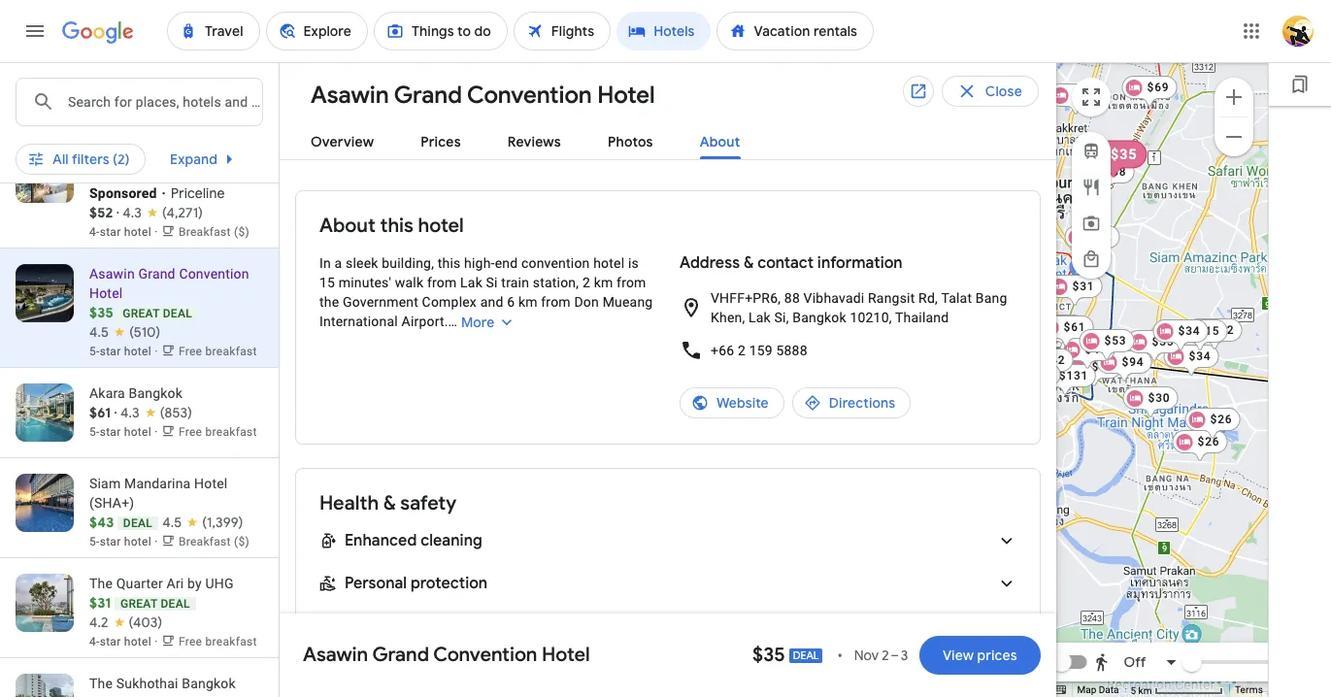 Task type: locate. For each thing, give the bounding box(es) containing it.
sponsored up 3.9
[[89, 66, 157, 82]]

1 vertical spatial km
[[518, 294, 538, 310]]

hotel left is
[[593, 255, 625, 271]]

protection
[[411, 574, 488, 593]]

1 vertical spatial $26
[[1197, 435, 1220, 449]]

all left 3.9
[[52, 84, 69, 102]]

$35 link
[[1080, 140, 1147, 180], [1127, 330, 1182, 363]]

0 vertical spatial all
[[52, 84, 69, 102]]

0 vertical spatial hotel
[[418, 214, 464, 238]]

address
[[680, 253, 740, 273]]

($) for 4-star hotel ·
[[234, 225, 250, 239]]

2 left 159
[[738, 343, 746, 358]]

1 horizontal spatial $38
[[1104, 165, 1126, 179]]

the left "quarter"
[[89, 576, 113, 591]]

1 vertical spatial $34
[[1178, 324, 1200, 338]]

$35 deal
[[753, 643, 819, 667]]

expedia.com
[[171, 65, 252, 83]]

0 vertical spatial $52
[[89, 204, 113, 221]]

(sha+)
[[89, 495, 134, 511]]

$43
[[89, 514, 114, 531]]

more button
[[461, 299, 516, 346]]

$49 link
[[1060, 338, 1115, 371]]

free breakfast down (853)
[[179, 425, 257, 439]]

&
[[744, 253, 754, 273], [383, 491, 396, 516]]

map data
[[1077, 685, 1119, 695]]

tab list containing overview
[[280, 118, 1057, 160]]

5-
[[221, 84, 236, 102], [89, 106, 100, 119], [89, 345, 100, 358], [89, 425, 100, 439], [89, 535, 100, 549]]

0 vertical spatial 4-star hotel ·
[[89, 225, 161, 239]]

map region
[[825, 0, 1331, 697]]

2 vertical spatial convention
[[433, 643, 537, 667]]

1 vertical spatial breakfast
[[179, 535, 231, 549]]

0 horizontal spatial &
[[383, 491, 396, 516]]

+66 2 159 5888
[[711, 343, 808, 358]]

4 free breakfast from the top
[[179, 635, 257, 649]]

4 5-star hotel · from the top
[[89, 535, 161, 549]]

from up complex
[[427, 275, 457, 290]]

convention inside heading
[[467, 81, 592, 110]]

about for about this hotel
[[319, 214, 376, 238]]

0 vertical spatial $38 link
[[1079, 160, 1134, 193]]

2 vertical spatial 2
[[738, 343, 746, 358]]

asawin
[[311, 81, 389, 110], [89, 266, 135, 282], [303, 643, 368, 667]]

·
[[162, 66, 166, 82], [117, 84, 120, 102], [162, 185, 166, 201], [117, 204, 119, 221], [114, 404, 117, 421]]

km up don
[[594, 275, 613, 290]]

free up the sukhothai bangkok hotel
[[179, 635, 202, 649]]

1 (2) from the top
[[113, 84, 130, 102]]

1 filters from the top
[[72, 84, 109, 102]]

breakfast down asawin grand convention hotel $35 great deal at the left top
[[205, 345, 257, 358]]

2 horizontal spatial $52
[[1090, 230, 1112, 244]]

$34 for $34 link below $15
[[1189, 350, 1211, 363]]

1 vertical spatial 4.3
[[120, 404, 140, 421]]

5- down 4.5 out of 5 stars from 510 reviews image
[[89, 345, 100, 358]]

4.3 down "akara"
[[120, 404, 140, 421]]

1 the from the top
[[89, 576, 113, 591]]

1 vertical spatial $38
[[1056, 322, 1078, 336]]

tab list
[[280, 118, 1057, 160]]

1 horizontal spatial lak
[[749, 310, 771, 325]]

1 hotel · from the top
[[124, 106, 158, 119]]

free down (853)
[[179, 425, 202, 439]]

0 horizontal spatial 4.5
[[89, 323, 109, 341]]

hotel
[[418, 214, 464, 238], [593, 255, 625, 271]]

hotel
[[597, 81, 655, 110], [89, 286, 123, 301], [194, 476, 228, 491], [542, 643, 590, 667], [89, 695, 123, 697]]

2 sponsored from the top
[[89, 185, 157, 201]]

1 vertical spatial $38 link
[[1030, 318, 1086, 351]]

$30 link
[[1123, 386, 1178, 420]]

0 vertical spatial breakfast ($)
[[179, 225, 250, 239]]

zoom in map image
[[1223, 85, 1246, 108]]

0 horizontal spatial $31
[[89, 594, 111, 612]]

1 vertical spatial ($)
[[234, 535, 250, 549]]

$52
[[89, 204, 113, 221], [1090, 230, 1112, 244], [1062, 323, 1085, 337]]

1 all from the top
[[52, 84, 69, 102]]

1 horizontal spatial &
[[744, 253, 754, 273]]

($) down (1,399)
[[234, 535, 250, 549]]

4 hotel · from the top
[[124, 425, 158, 439]]

0 horizontal spatial lak
[[460, 275, 483, 290]]

5-star hotel · down akara bangkok $61 ·
[[89, 425, 161, 439]]

0 vertical spatial &
[[744, 253, 754, 273]]

3 hotel · from the top
[[124, 345, 158, 358]]

$49
[[1085, 343, 1107, 356]]

sponsored
[[89, 66, 157, 82], [89, 185, 157, 201]]

siam
[[89, 476, 121, 491]]

1 vertical spatial $31
[[89, 594, 111, 612]]

hotel inside heading
[[597, 81, 655, 110]]

sukhothai
[[116, 676, 178, 691]]

asawin inside asawin grand convention hotel $35 great deal
[[89, 266, 135, 282]]

2 breakfast ($) from the top
[[179, 535, 250, 549]]

hotel · down (403)
[[124, 635, 158, 649]]

4.5 out of 5 stars from 1,399 reviews image
[[162, 513, 243, 532]]

star down road
[[100, 225, 121, 239]]

bangkok inside akara bangkok $61 ·
[[129, 386, 183, 401]]

($)
[[234, 225, 250, 239], [234, 535, 250, 549]]

$34 left 3.9
[[89, 84, 114, 102]]

4.5 inside 4.5 out of 5 stars from 1,399 reviews image
[[162, 514, 182, 531]]

& for asawin grand convention hotel
[[383, 491, 396, 516]]

2 horizontal spatial from
[[617, 275, 646, 290]]

hotel · up "quarter"
[[124, 535, 158, 549]]

bangkok up 4.3 out of 5 stars from 853 reviews 'image'
[[129, 386, 183, 401]]

international
[[319, 314, 398, 329]]

1 vertical spatial all filters (2) button
[[16, 136, 145, 183]]

the
[[89, 576, 113, 591], [89, 676, 113, 691]]

0 vertical spatial great
[[123, 307, 160, 320]]

0 vertical spatial lak
[[460, 275, 483, 290]]

1 sponsored from the top
[[89, 66, 157, 82]]

4.3 inside 4.3 out of 5 stars from 4,271 reviews "image"
[[123, 204, 142, 221]]

breakfast up (1,399)
[[205, 425, 257, 439]]

0 vertical spatial about
[[700, 133, 740, 151]]

0 horizontal spatial from
[[427, 275, 457, 290]]

· up 4.3 out of 5 stars from 4,271 reviews "image"
[[162, 185, 166, 201]]

2 ($) from the top
[[234, 535, 250, 549]]

0 vertical spatial $26
[[1210, 413, 1232, 426]]

1 horizontal spatial from
[[541, 294, 571, 310]]

the inside the quarter ari by uhg $31 great deal
[[89, 576, 113, 591]]

4.5 down 'mandarina'
[[162, 514, 182, 531]]

1 vertical spatial (2)
[[113, 151, 130, 168]]

4- or 5-star button
[[153, 78, 294, 109]]

grand inside heading
[[394, 81, 462, 110]]

star down akara bangkok $61 ·
[[100, 425, 121, 439]]

$48 link
[[1040, 324, 1095, 357], [1066, 355, 1122, 388]]

asawin up "overview"
[[311, 81, 389, 110]]

4.5 inside 4.5 out of 5 stars from 510 reviews image
[[89, 323, 109, 341]]

star up novotel
[[100, 106, 121, 119]]

(2) down 3.9
[[113, 151, 130, 168]]

view prices button
[[920, 632, 1041, 679]]

interplace
[[147, 47, 209, 62]]

5 hotel · from the top
[[124, 535, 158, 549]]

(493)
[[162, 84, 195, 102]]

hotel · for hotel
[[124, 535, 158, 549]]

great up (403)
[[120, 597, 157, 611]]

4- down the 4.2
[[89, 635, 100, 649]]

$34 left $72
[[1178, 324, 1200, 338]]

1 horizontal spatial this
[[438, 255, 461, 271]]

filters
[[72, 84, 109, 102], [72, 151, 109, 168]]

5-star hotel · for hotel
[[89, 535, 161, 549]]

asawin up 4.5 out of 5 stars from 510 reviews image
[[89, 266, 135, 282]]

safety
[[400, 491, 457, 516]]

map
[[1077, 685, 1097, 695]]

4.5
[[89, 323, 109, 341], [162, 514, 182, 531]]

1 vertical spatial 4-
[[89, 225, 100, 239]]

2 5-star hotel · from the top
[[89, 345, 161, 358]]

1 vertical spatial &
[[383, 491, 396, 516]]

0 vertical spatial ($)
[[234, 225, 250, 239]]

novotel bangkok silom road, $52 image
[[1005, 363, 1060, 396]]

data
[[1099, 685, 1119, 695]]

lak
[[460, 275, 483, 290], [749, 310, 771, 325]]

$35 link right $53
[[1127, 330, 1182, 363]]

0 vertical spatial the
[[89, 576, 113, 591]]

$88 link
[[1036, 323, 1091, 356]]

$31 up the 4.2
[[89, 594, 111, 612]]

2 (2) from the top
[[113, 151, 130, 168]]

$42 link
[[1018, 349, 1073, 382]]

breakfast ($) down (4,271)
[[179, 225, 250, 239]]

1 vertical spatial great
[[120, 597, 157, 611]]

2 vertical spatial 4-
[[89, 635, 100, 649]]

2 vertical spatial $61
[[89, 404, 111, 421]]

0 vertical spatial $61 link
[[1048, 84, 1103, 117]]

0 horizontal spatial about
[[319, 214, 376, 238]]

mueang
[[603, 294, 653, 310]]

hotel · for $61
[[124, 425, 158, 439]]

breakfast down the 'uhg'
[[205, 635, 257, 649]]

free breakfast up (853)
[[179, 345, 257, 358]]

$53 link
[[1079, 329, 1134, 362]]

1 all filters (2) from the top
[[52, 84, 130, 102]]

(2) inside filters form
[[113, 84, 130, 102]]

hotel · down 3.9
[[124, 106, 158, 119]]

6 hotel · from the top
[[124, 635, 158, 649]]

2 horizontal spatial km
[[1139, 685, 1152, 696]]

2 breakfast from the top
[[205, 345, 257, 358]]

1 vertical spatial $48
[[1092, 360, 1114, 374]]

0 vertical spatial breakfast
[[179, 225, 231, 239]]

1 vertical spatial the
[[89, 676, 113, 691]]

the inside the sukhothai bangkok hotel
[[89, 676, 113, 691]]

convention down (4,271)
[[179, 266, 249, 282]]

$72
[[1212, 323, 1234, 337]]

2 horizontal spatial 2
[[852, 31, 859, 47]]

0 horizontal spatial km
[[518, 294, 538, 310]]

breakfast
[[205, 106, 257, 119], [205, 345, 257, 358], [205, 425, 257, 439], [205, 635, 257, 649]]

4 free from the top
[[179, 635, 202, 649]]

convention inside asawin grand convention hotel $35 great deal
[[179, 266, 249, 282]]

4.5 for (1,399)
[[162, 514, 182, 531]]

convention up reviews
[[467, 81, 592, 110]]

0 vertical spatial 4-
[[186, 84, 201, 102]]

1 4-star hotel · from the top
[[89, 225, 161, 239]]

asawin grand convention hotel $35 great deal
[[89, 266, 249, 321]]

1 vertical spatial about
[[319, 214, 376, 238]]

free down asawin grand convention hotel $35 great deal at the left top
[[179, 345, 202, 358]]

enhanced
[[345, 531, 417, 551]]

keyboard shortcuts image
[[1052, 686, 1066, 694]]

complex
[[422, 294, 477, 310]]

$31
[[1072, 280, 1094, 293], [89, 594, 111, 612]]

asawin grand convention hotel heading
[[295, 78, 655, 111]]

1 vertical spatial $35 link
[[1127, 330, 1182, 363]]

all left road
[[52, 151, 69, 168]]

free breakfast down the 'uhg'
[[179, 635, 257, 649]]

2 up don
[[583, 275, 590, 290]]

0 vertical spatial km
[[594, 275, 613, 290]]

+66
[[711, 343, 734, 358]]

$35
[[1111, 146, 1137, 163], [89, 304, 113, 321], [1152, 335, 1174, 349], [753, 643, 785, 667]]

breakfast down (4,271)
[[179, 225, 231, 239]]

bangkok right sukhothai
[[182, 676, 236, 691]]

3 free from the top
[[179, 425, 202, 439]]

deal inside $35 deal
[[793, 648, 819, 662]]

4 breakfast from the top
[[205, 635, 257, 649]]

call this hotel: +66 2 159 5888 element
[[680, 339, 1017, 362]]

all filters (2) down 3.9
[[52, 151, 130, 168]]

hotel · down (510)
[[124, 345, 158, 358]]

4- left or
[[186, 84, 201, 102]]

4- inside popup button
[[186, 84, 201, 102]]

1 vertical spatial asawin
[[89, 266, 135, 282]]

asawin inside heading
[[311, 81, 389, 110]]

the for the quarter ari by uhg $31 great deal
[[89, 576, 113, 591]]

0 horizontal spatial $38
[[1056, 322, 1078, 336]]

0 horizontal spatial this
[[380, 214, 414, 238]]

0 vertical spatial $34
[[89, 84, 114, 102]]

1 breakfast from the top
[[205, 106, 257, 119]]

$31 inside the quarter ari by uhg $31 great deal
[[89, 594, 111, 612]]

1 vertical spatial 2
[[583, 275, 590, 290]]

Check-in text field
[[435, 17, 550, 61]]

minutes'
[[339, 275, 392, 290]]

4.3 left (4,271)
[[123, 204, 142, 221]]

all filters (2) button
[[16, 78, 145, 109], [16, 136, 145, 183]]

or
[[204, 84, 218, 102]]

breakfast for convention
[[205, 345, 257, 358]]

2 all from the top
[[52, 151, 69, 168]]

1 breakfast ($) from the top
[[179, 225, 250, 239]]

4+ rating button
[[403, 78, 506, 109]]

$30
[[1148, 391, 1170, 405]]

le méridien suvarnabhumi, bangkok golf resort & spa, $132 image
[[1269, 460, 1331, 493]]

breakfast down 4- or 5-star on the top
[[205, 106, 257, 119]]

2 free from the top
[[179, 345, 202, 358]]

$35 up 4.5 out of 5 stars from 510 reviews image
[[89, 304, 113, 321]]

1 vertical spatial sponsored
[[89, 185, 157, 201]]

great inside the quarter ari by uhg $31 great deal
[[120, 597, 157, 611]]

5-star hotel · down '$43' on the bottom left of page
[[89, 535, 161, 549]]

0 vertical spatial convention
[[467, 81, 592, 110]]

1 vertical spatial convention
[[179, 266, 249, 282]]

5- right or
[[221, 84, 236, 102]]

about down spa button
[[700, 133, 740, 151]]

directions
[[829, 394, 896, 412]]

km right 5
[[1139, 685, 1152, 696]]

$52 inside "novotel bangkok silom road sponsored · priceline $52 ·"
[[89, 204, 113, 221]]

health & safety
[[319, 491, 457, 516]]

4+
[[436, 84, 452, 102]]

hotel address is vhff+pr6, 88 vibhavadi rangsit rd, talat bang khen, lak si, bangkok 10210, thailand element
[[680, 288, 1017, 327]]

bangkok down vibhavadi
[[793, 310, 847, 325]]

1 vertical spatial breakfast ($)
[[179, 535, 250, 549]]

4- down road
[[89, 225, 100, 239]]

lak left si
[[460, 275, 483, 290]]

website
[[717, 394, 769, 412]]

clear image
[[329, 28, 352, 51]]

0 vertical spatial $48
[[1065, 329, 1088, 343]]

bangkok left silom
[[141, 147, 195, 162]]

silom
[[198, 147, 234, 162]]

free breakfast down 4- or 5-star on the top
[[179, 106, 257, 119]]

4- or 5-star
[[186, 84, 261, 102]]

1 vertical spatial 4.5
[[162, 514, 182, 531]]

all filters (2) button down 3.9
[[16, 136, 145, 183]]

0 vertical spatial all filters (2) button
[[16, 78, 145, 109]]

1 vertical spatial all filters (2)
[[52, 151, 130, 168]]

4-star hotel · down 4.3 out of 5 stars from 4,271 reviews "image"
[[89, 225, 161, 239]]

0 horizontal spatial hotel
[[418, 214, 464, 238]]

& up vhff+pr6,
[[744, 253, 754, 273]]

lak left si,
[[749, 310, 771, 325]]

this left high-
[[438, 255, 461, 271]]

2 vertical spatial $34
[[1189, 350, 1211, 363]]

grand
[[394, 81, 462, 110], [138, 266, 175, 282], [372, 643, 429, 667]]

0 vertical spatial 4.5
[[89, 323, 109, 341]]

0 vertical spatial 2
[[852, 31, 859, 47]]

6
[[507, 294, 515, 310]]

walk
[[395, 275, 424, 290]]

0 vertical spatial asawin
[[311, 81, 389, 110]]

view
[[943, 647, 974, 664]]

(403)
[[129, 614, 162, 631]]

prices
[[978, 647, 1018, 664]]

0 vertical spatial all filters (2)
[[52, 84, 130, 102]]

free down '(493)'
[[179, 106, 202, 119]]

2 breakfast from the top
[[179, 535, 231, 549]]

hotel inside asawin grand convention hotel $35 great deal
[[89, 286, 123, 301]]

1 ($) from the top
[[234, 225, 250, 239]]

hotel up building,
[[418, 214, 464, 238]]

($) down expand button
[[234, 225, 250, 239]]

$61
[[1073, 88, 1095, 102], [1063, 320, 1086, 334], [89, 404, 111, 421]]

hotel inside the sukhothai bangkok hotel
[[89, 695, 123, 697]]

$34 down $15
[[1189, 350, 1211, 363]]

0 vertical spatial this
[[380, 214, 414, 238]]

hotel · down 4.3 out of 5 stars from 853 reviews 'image'
[[124, 425, 158, 439]]

2 4-star hotel · from the top
[[89, 635, 161, 649]]

1 vertical spatial all
[[52, 151, 69, 168]]

1 vertical spatial lak
[[749, 310, 771, 325]]

3 5-star hotel · from the top
[[89, 425, 161, 439]]

star right or
[[236, 84, 261, 102]]

breakfast for $61
[[205, 425, 257, 439]]

prices
[[421, 133, 461, 151]]

1 vertical spatial $61 link
[[1038, 316, 1093, 349]]

si
[[486, 275, 498, 290]]

high-
[[464, 255, 495, 271]]

2 vertical spatial km
[[1139, 685, 1152, 696]]

1 horizontal spatial about
[[700, 133, 740, 151]]

(2) left '(493)'
[[113, 84, 130, 102]]

1 horizontal spatial $31
[[1072, 280, 1094, 293]]

lak inside in a sleek building, this high-end convention hotel is 15 minutes' walk from lak si train station, 2 km from the government complex and 6 km from don mueang international airport.
[[460, 275, 483, 290]]

5-star hotel · down 4.5 out of 5 stars from 510 reviews image
[[89, 345, 161, 358]]

deal inside asawin grand convention hotel $35 great deal
[[163, 307, 192, 320]]

breakfast ($) down (1,399)
[[179, 535, 250, 549]]

· down "akara"
[[114, 404, 117, 421]]

great up (510)
[[123, 307, 160, 320]]

1 breakfast from the top
[[179, 225, 231, 239]]

sponsored down road
[[89, 185, 157, 201]]

property type button
[[817, 78, 972, 109]]

4.3 inside 4.3 out of 5 stars from 853 reviews 'image'
[[120, 404, 140, 421]]

Search for places, hotels and more text field
[[67, 79, 262, 125]]

2 vertical spatial grand
[[372, 643, 429, 667]]

$35 down the $69 link at the top right of the page
[[1111, 146, 1137, 163]]

$31 up $135
[[1072, 280, 1094, 293]]

3 breakfast from the top
[[205, 425, 257, 439]]

2 the from the top
[[89, 676, 113, 691]]

hotel · down 4.3 out of 5 stars from 4,271 reviews "image"
[[124, 225, 158, 239]]

about this hotel
[[319, 214, 464, 238]]

& up enhanced
[[383, 491, 396, 516]]

2 free breakfast from the top
[[179, 345, 257, 358]]

1 horizontal spatial $48
[[1092, 360, 1114, 374]]

the sukhothai bangkok hotel link
[[0, 658, 279, 697]]

bangkok up 3.9
[[89, 47, 143, 62]]

the left sukhothai
[[89, 676, 113, 691]]

terms
[[1235, 685, 1263, 695]]

0 vertical spatial filters
[[72, 84, 109, 102]]

1 vertical spatial this
[[438, 255, 461, 271]]

2 vertical spatial asawin
[[303, 643, 368, 667]]

(853)
[[160, 404, 192, 421]]

0 vertical spatial sponsored
[[89, 66, 157, 82]]

all filters (2) button up novotel
[[16, 78, 145, 109]]

about for about
[[700, 133, 740, 151]]

4.5 left (510)
[[89, 323, 109, 341]]

0 horizontal spatial $52
[[89, 204, 113, 221]]

information
[[818, 253, 903, 273]]

property
[[850, 84, 907, 102]]

5- down '$43' on the bottom left of page
[[89, 535, 100, 549]]

all filters (2) up novotel
[[52, 84, 130, 102]]

1 vertical spatial $52 link
[[1037, 319, 1092, 352]]

from down is
[[617, 275, 646, 290]]

3 free breakfast from the top
[[179, 425, 257, 439]]

free for $61
[[179, 425, 202, 439]]

this up building,
[[380, 214, 414, 238]]

4.2
[[89, 614, 108, 631]]

$34 inside bangkok interplace sponsored · expedia.com $34 ·
[[89, 84, 114, 102]]

asawin down personal
[[303, 643, 368, 667]]

convention
[[467, 81, 592, 110], [179, 266, 249, 282], [433, 643, 537, 667]]

hotel inside siam mandarina hotel (sha+) $43 deal
[[194, 476, 228, 491]]

0 horizontal spatial 2
[[583, 275, 590, 290]]

5- down "akara"
[[89, 425, 100, 439]]



Task type: vqa. For each thing, say whether or not it's contained in the screenshot.
Free breakfast associated with $61
yes



Task type: describe. For each thing, give the bounding box(es) containing it.
$94
[[1122, 355, 1144, 369]]

sponsored inside "novotel bangkok silom road sponsored · priceline $52 ·"
[[89, 185, 157, 201]]

zoom out map image
[[1223, 125, 1246, 148]]

3.9
[[123, 84, 142, 102]]

open in new tab image
[[909, 82, 928, 101]]

rangsit
[[868, 290, 915, 306]]

1 horizontal spatial km
[[594, 275, 613, 290]]

$31 link
[[1047, 275, 1102, 308]]

159
[[749, 343, 773, 358]]

$26 for $26 link right of $30 link
[[1210, 413, 1232, 426]]

$72 link
[[1187, 319, 1242, 352]]

personal protection button
[[319, 562, 1017, 605]]

4.2 out of 5 stars from 403 reviews image
[[89, 613, 162, 632]]

$94 link
[[1096, 351, 1152, 384]]

expand button
[[147, 136, 264, 183]]

$35 inside asawin grand convention hotel $35 great deal
[[89, 304, 113, 321]]

$69
[[1147, 81, 1169, 94]]

a
[[335, 255, 342, 271]]

1 vertical spatial asawin grand convention hotel
[[303, 643, 590, 667]]

4-star hotel · for free breakfast
[[89, 635, 161, 649]]

$15 link
[[1172, 319, 1227, 353]]

main menu image
[[23, 19, 47, 43]]

end
[[495, 255, 518, 271]]

4- for free breakfast
[[89, 635, 100, 649]]

0 vertical spatial $35 link
[[1080, 140, 1147, 180]]

$34 link left $72
[[1153, 319, 1208, 353]]

•
[[838, 647, 843, 664]]

1 5-star hotel · from the top
[[89, 106, 161, 119]]

· up 3.9 out of 5 stars from 493 reviews image
[[162, 66, 166, 82]]

bangkok inside the sukhothai bangkok hotel
[[182, 676, 236, 691]]

lak inside vhff+pr6, 88 vibhavadi rangsit rd, talat bang khen, lak si, bangkok 10210, thailand
[[749, 310, 771, 325]]

expand
[[170, 151, 218, 168]]

$42
[[1043, 353, 1065, 367]]

4.3 for (4,271)
[[123, 204, 142, 221]]

grand inside asawin grand convention hotel $35 great deal
[[138, 266, 175, 282]]

in a sleek building, this high-end convention hotel is 15 minutes' walk from lak si train station, 2 km from the government complex and 6 km from don mueang international airport.
[[319, 255, 653, 329]]

type
[[910, 84, 939, 102]]

enhanced cleaning button
[[319, 520, 1017, 562]]

4- for breakfast ($)
[[89, 225, 100, 239]]

3.9 out of 5 stars from 493 reviews image
[[123, 84, 195, 103]]

filters inside form
[[72, 84, 109, 102]]

0 vertical spatial $52 link
[[1064, 225, 1120, 258]]

$26 link down $30 link
[[1172, 430, 1227, 463]]

under $50 button
[[514, 78, 626, 109]]

4.5 for (510)
[[89, 323, 109, 341]]

priceline
[[171, 185, 225, 202]]

km inside "button"
[[1139, 685, 1152, 696]]

$35 left •
[[753, 643, 785, 667]]

sponsored inside bangkok interplace sponsored · expedia.com $34 ·
[[89, 66, 157, 82]]

5 km
[[1131, 685, 1155, 696]]

2 – 3
[[882, 647, 908, 664]]

in
[[319, 255, 331, 271]]

the for the sukhothai bangkok hotel
[[89, 676, 113, 691]]

breakfast for 5-star hotel ·
[[179, 535, 231, 549]]

hotel inside in a sleek building, this high-end convention hotel is 15 minutes' walk from lak si train station, 2 km from the government complex and 6 km from don mueang international airport.
[[593, 255, 625, 271]]

the quarter ari by uhg $31 great deal
[[89, 576, 234, 612]]

bangkok inside vhff+pr6, 88 vibhavadi rangsit rd, talat bang khen, lak si, bangkok 10210, thailand
[[793, 310, 847, 325]]

under
[[547, 84, 586, 102]]

deal inside siam mandarina hotel (sha+) $43 deal
[[123, 517, 153, 530]]

4+ rating
[[436, 84, 494, 102]]

…
[[448, 314, 461, 329]]

photos
[[608, 133, 653, 151]]

2 all filters (2) from the top
[[52, 151, 130, 168]]

$34 link down $15
[[1163, 345, 1219, 378]]

nov 2 – 3
[[854, 647, 908, 664]]

view prices
[[943, 647, 1018, 664]]

view larger map image
[[1080, 85, 1103, 109]]

breakfast for 4-star hotel ·
[[179, 225, 231, 239]]

hotel · for ari
[[124, 635, 158, 649]]

building,
[[382, 255, 434, 271]]

is
[[628, 255, 639, 271]]

terms link
[[1235, 685, 1263, 695]]

1 vertical spatial $61
[[1063, 320, 1086, 334]]

$26 for $26 link under $30 link
[[1197, 435, 1220, 449]]

akara
[[89, 386, 125, 401]]

$35 left $15
[[1152, 335, 1174, 349]]

5 km button
[[1125, 684, 1229, 697]]

map data button
[[1077, 684, 1119, 697]]

2 filters from the top
[[72, 151, 109, 168]]

bangkok inside "novotel bangkok silom road sponsored · priceline $52 ·"
[[141, 147, 195, 162]]

& for overview
[[744, 253, 754, 273]]

1 free breakfast from the top
[[179, 106, 257, 119]]

vhff+pr6, 88 vibhavadi rangsit rd, talat bang khen, lak si, bangkok 10210, thailand
[[711, 290, 1008, 325]]

2 all filters (2) button from the top
[[16, 136, 145, 183]]

airport.
[[402, 314, 448, 329]]

property type
[[850, 84, 939, 102]]

$131
[[1059, 369, 1088, 383]]

1 horizontal spatial $52
[[1062, 323, 1085, 337]]

overview
[[311, 133, 374, 151]]

star down 4.5 out of 5 stars from 510 reviews image
[[100, 345, 121, 358]]

· inside akara bangkok $61 ·
[[114, 404, 117, 421]]

all filters (2) inside filters form
[[52, 84, 130, 102]]

$50
[[589, 84, 614, 102]]

5- for hotel
[[89, 535, 100, 549]]

88
[[784, 290, 800, 306]]

akara bangkok $61 ·
[[89, 386, 183, 421]]

breakfast ($) for 4-star hotel ·
[[179, 225, 250, 239]]

4.5 out of 5 stars from 510 reviews image
[[89, 322, 160, 342]]

hotel · for convention
[[124, 345, 158, 358]]

free for ari
[[179, 635, 202, 649]]

· down road
[[117, 204, 119, 221]]

deal inside the quarter ari by uhg $31 great deal
[[161, 597, 190, 611]]

quarter
[[116, 576, 163, 591]]

free breakfast for convention
[[179, 345, 257, 358]]

($) for 5-star hotel ·
[[234, 535, 250, 549]]

0 vertical spatial $61
[[1073, 88, 1095, 102]]

4.3 out of 5 stars from 853 reviews image
[[120, 403, 192, 422]]

great inside asawin grand convention hotel $35 great deal
[[123, 307, 160, 320]]

$15
[[1197, 324, 1220, 338]]

ari
[[167, 576, 184, 591]]

bang
[[976, 290, 1008, 306]]

vhff+pr6,
[[711, 290, 781, 306]]

asawin grand convention hotel inside heading
[[311, 81, 655, 110]]

1 vertical spatial $52
[[1090, 230, 1112, 244]]

enhanced cleaning
[[345, 531, 483, 551]]

thailand
[[895, 310, 949, 325]]

government
[[343, 294, 419, 310]]

$26 link right $30 link
[[1185, 408, 1240, 441]]

uhg
[[205, 576, 234, 591]]

$34 for $34 link to the left of $72
[[1178, 324, 1200, 338]]

and
[[480, 294, 504, 310]]

5888
[[776, 343, 808, 358]]

filters form
[[16, 2, 972, 136]]

4.3 out of 5 stars from 4,271 reviews image
[[123, 203, 203, 222]]

breakfast for ari
[[205, 635, 257, 649]]

spa button
[[633, 78, 702, 109]]

4.3 for (853)
[[120, 404, 140, 421]]

address & contact information
[[680, 253, 903, 273]]

5
[[1131, 685, 1136, 696]]

prince palace hotel bangkok, $31 image
[[1002, 319, 1057, 352]]

novotel
[[89, 147, 137, 162]]

star inside popup button
[[236, 84, 261, 102]]

this inside in a sleek building, this high-end convention hotel is 15 minutes' walk from lak si train station, 2 km from the government complex and 6 km from don mueang international airport.
[[438, 255, 461, 271]]

· left 3.9
[[117, 84, 120, 102]]

5- for $61
[[89, 425, 100, 439]]

$88
[[1061, 328, 1084, 342]]

star down '$43' on the bottom left of page
[[100, 535, 121, 549]]

1 horizontal spatial 2
[[738, 343, 746, 358]]

contact
[[758, 253, 814, 273]]

4-star hotel · for breakfast ($)
[[89, 225, 161, 239]]

2 inside in a sleek building, this high-end convention hotel is 15 minutes' walk from lak si train station, 2 km from the government complex and 6 km from don mueang international airport.
[[583, 275, 590, 290]]

$31 inside map region
[[1072, 280, 1094, 293]]

close button
[[942, 76, 1039, 107]]

personal protection
[[345, 574, 488, 593]]

2 button
[[808, 16, 897, 62]]

(1,399)
[[202, 514, 243, 531]]

1 all filters (2) button from the top
[[16, 78, 145, 109]]

shangri-la bangkok, $178 image
[[996, 367, 1058, 400]]

bangkok inside bangkok interplace sponsored · expedia.com $34 ·
[[89, 47, 143, 62]]

the
[[319, 294, 339, 310]]

breakfast ($) for 5-star hotel ·
[[179, 535, 250, 549]]

star down the 4.2
[[100, 635, 121, 649]]

nov
[[854, 647, 879, 664]]

free breakfast for $61
[[179, 425, 257, 439]]

$61 inside akara bangkok $61 ·
[[89, 404, 111, 421]]

by
[[188, 576, 202, 591]]

free breakfast for ari
[[179, 635, 257, 649]]

5-star hotel · for convention
[[89, 345, 161, 358]]

5- inside popup button
[[221, 84, 236, 102]]

all inside filters form
[[52, 84, 69, 102]]

5- up novotel
[[89, 106, 100, 119]]

reviews
[[508, 133, 561, 151]]

don
[[574, 294, 599, 310]]

5- for convention
[[89, 345, 100, 358]]

Check-out text field
[[624, 17, 742, 61]]

siam mandarina hotel (sha+) $43 deal
[[89, 476, 228, 531]]

(4,271)
[[162, 204, 203, 221]]

si,
[[775, 310, 789, 325]]

1 free from the top
[[179, 106, 202, 119]]

pool
[[335, 84, 362, 102]]

sleek
[[346, 255, 378, 271]]

free for convention
[[179, 345, 202, 358]]

2 hotel · from the top
[[124, 225, 158, 239]]

5-star hotel · for $61
[[89, 425, 161, 439]]

2 inside popup button
[[852, 31, 859, 47]]

0 horizontal spatial $48
[[1065, 329, 1088, 343]]

0 vertical spatial $38
[[1104, 165, 1126, 179]]



